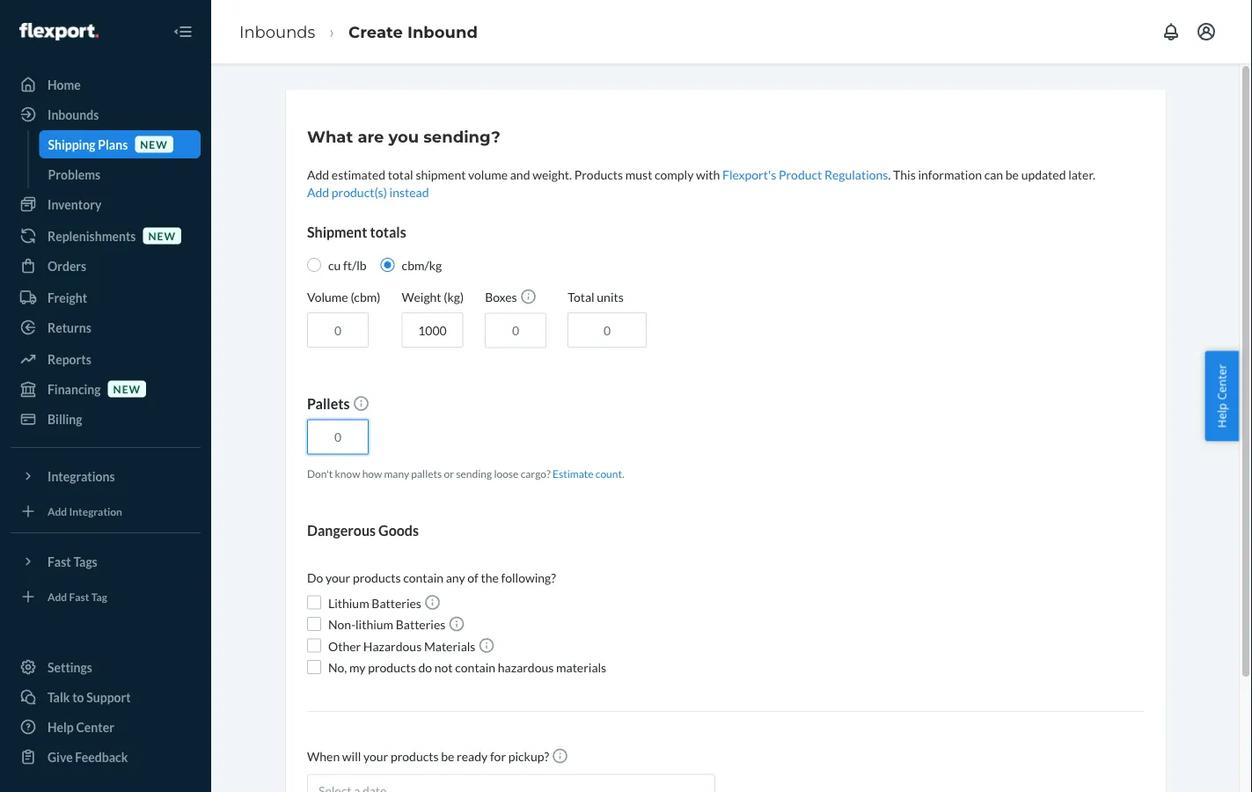 Task type: vqa. For each thing, say whether or not it's contained in the screenshot.
NEW associated with Shipping Plans
yes



Task type: describe. For each thing, give the bounding box(es) containing it.
and
[[510, 167, 530, 182]]

cu ft/lb
[[328, 257, 367, 272]]

volume
[[468, 167, 508, 182]]

are
[[358, 127, 384, 146]]

units
[[597, 289, 624, 304]]

following?
[[501, 570, 556, 585]]

no, my products do not contain hazardous materials
[[328, 659, 607, 674]]

with
[[696, 167, 720, 182]]

information
[[918, 167, 982, 182]]

help center inside help center link
[[48, 719, 114, 734]]

sending
[[456, 467, 492, 479]]

plans
[[98, 137, 128, 152]]

the
[[481, 570, 499, 585]]

reports link
[[11, 345, 201, 373]]

non-
[[328, 617, 356, 632]]

be inside add estimated total shipment volume and weight. products must comply with flexport's product regulations . this information can be updated later. add product(s) instead
[[1006, 167, 1019, 182]]

will
[[342, 749, 361, 764]]

talk
[[48, 690, 70, 704]]

hazardous
[[498, 659, 554, 674]]

cargo?
[[521, 467, 551, 479]]

you
[[389, 127, 419, 146]]

materials
[[556, 659, 607, 674]]

0 text field for pallets
[[307, 419, 369, 454]]

lithium
[[328, 595, 369, 610]]

freight link
[[11, 283, 201, 312]]

dangerous
[[307, 522, 376, 539]]

1 vertical spatial batteries
[[396, 617, 446, 632]]

reports
[[48, 352, 91, 367]]

weight
[[402, 289, 441, 304]]

boxes
[[485, 289, 520, 304]]

help center inside help center button
[[1214, 364, 1230, 428]]

updated
[[1021, 167, 1066, 182]]

products
[[574, 167, 623, 182]]

lithium batteries
[[328, 595, 424, 610]]

inbound
[[407, 22, 478, 41]]

1 horizontal spatial contain
[[455, 659, 496, 674]]

1 vertical spatial your
[[364, 749, 388, 764]]

ready
[[457, 749, 488, 764]]

close navigation image
[[172, 21, 194, 42]]

flexport logo image
[[19, 23, 98, 40]]

open account menu image
[[1196, 21, 1217, 42]]

integration
[[69, 505, 122, 517]]

do
[[418, 659, 432, 674]]

3 0 text field from the left
[[485, 313, 547, 348]]

2 vertical spatial products
[[391, 749, 439, 764]]

billing
[[48, 411, 82, 426]]

to
[[72, 690, 84, 704]]

later.
[[1069, 167, 1096, 182]]

not
[[435, 659, 453, 674]]

new for replenishments
[[148, 229, 176, 242]]

give feedback button
[[11, 743, 201, 771]]

shipment totals
[[307, 223, 406, 240]]

settings link
[[11, 653, 201, 681]]

returns
[[48, 320, 91, 335]]

1 vertical spatial be
[[441, 749, 454, 764]]

inventory
[[48, 197, 102, 212]]

my
[[349, 659, 366, 674]]

new for shipping plans
[[140, 138, 168, 150]]

breadcrumbs navigation
[[225, 6, 492, 57]]

help inside button
[[1214, 403, 1230, 428]]

know
[[335, 467, 360, 479]]

any
[[446, 570, 465, 585]]

0 vertical spatial contain
[[403, 570, 444, 585]]

add fast tag link
[[11, 583, 201, 611]]

pallets
[[307, 395, 352, 412]]

integrations button
[[11, 462, 201, 490]]

home
[[48, 77, 81, 92]]

1 vertical spatial fast
[[69, 590, 89, 603]]

total units
[[568, 289, 624, 304]]

add product(s) instead button
[[307, 183, 429, 201]]

for
[[490, 749, 506, 764]]

1 vertical spatial center
[[76, 719, 114, 734]]

1 vertical spatial .
[[622, 467, 624, 479]]

shipping
[[48, 137, 96, 152]]

0 horizontal spatial help
[[48, 719, 74, 734]]

lithium
[[356, 617, 393, 632]]

what are you sending?
[[307, 127, 501, 146]]

must
[[626, 167, 652, 182]]

when
[[307, 749, 340, 764]]

new for financing
[[113, 382, 141, 395]]

pickup?
[[508, 749, 549, 764]]

volume
[[307, 289, 348, 304]]

open notifications image
[[1161, 21, 1182, 42]]

don't
[[307, 467, 333, 479]]

regulations
[[825, 167, 888, 182]]

inbounds link inside breadcrumbs navigation
[[239, 22, 315, 41]]

talk to support button
[[11, 683, 201, 711]]

center inside button
[[1214, 364, 1230, 400]]

0 horizontal spatial inbounds
[[48, 107, 99, 122]]

replenishments
[[48, 228, 136, 243]]

add fast tag
[[48, 590, 107, 603]]

total
[[388, 167, 413, 182]]

add integration link
[[11, 497, 201, 525]]



Task type: locate. For each thing, give the bounding box(es) containing it.
. left the "this"
[[888, 167, 891, 182]]

0 horizontal spatial help center
[[48, 719, 114, 734]]

1 horizontal spatial inbounds
[[239, 22, 315, 41]]

2 horizontal spatial 0 text field
[[568, 313, 647, 348]]

returns link
[[11, 313, 201, 341]]

problems link
[[39, 160, 201, 188]]

2 0 text field from the left
[[568, 313, 647, 348]]

weight.
[[533, 167, 572, 182]]

create
[[349, 22, 403, 41]]

1 horizontal spatial .
[[888, 167, 891, 182]]

batteries up other hazardous materials
[[396, 617, 446, 632]]

count
[[596, 467, 622, 479]]

ft/lb
[[343, 257, 367, 272]]

0 vertical spatial products
[[353, 570, 401, 585]]

how
[[362, 467, 382, 479]]

0 text field for volume (cbm)
[[307, 313, 369, 348]]

2 vertical spatial new
[[113, 382, 141, 395]]

0 horizontal spatial inbounds link
[[11, 100, 201, 128]]

be right can at top
[[1006, 167, 1019, 182]]

1 vertical spatial help
[[48, 719, 74, 734]]

shipment
[[307, 223, 367, 240]]

add left the product(s) at the left
[[307, 184, 329, 199]]

inbounds
[[239, 22, 315, 41], [48, 107, 99, 122]]

0 text field
[[307, 313, 369, 348], [307, 419, 369, 454]]

help center link
[[11, 713, 201, 741]]

problems
[[48, 167, 100, 182]]

2 0 text field from the top
[[307, 419, 369, 454]]

products for contain
[[353, 570, 401, 585]]

products up lithium batteries
[[353, 570, 401, 585]]

None radio
[[381, 258, 395, 272]]

contain
[[403, 570, 444, 585], [455, 659, 496, 674]]

0 text field
[[402, 313, 463, 348], [568, 313, 647, 348], [485, 313, 547, 348]]

pallets
[[411, 467, 442, 479]]

0 horizontal spatial your
[[326, 570, 350, 585]]

billing link
[[11, 405, 201, 433]]

batteries
[[372, 595, 421, 610], [396, 617, 446, 632]]

0 text field for units
[[568, 313, 647, 348]]

. right 'estimate' on the left bottom
[[622, 467, 624, 479]]

give
[[48, 749, 73, 764]]

0 text field down units in the top left of the page
[[568, 313, 647, 348]]

product
[[779, 167, 822, 182]]

new down reports link
[[113, 382, 141, 395]]

weight (kg)
[[402, 289, 464, 304]]

1 vertical spatial 0 text field
[[307, 419, 369, 454]]

0 horizontal spatial be
[[441, 749, 454, 764]]

0 vertical spatial help
[[1214, 403, 1230, 428]]

financing
[[48, 382, 101, 396]]

products for do
[[368, 659, 416, 674]]

products
[[353, 570, 401, 585], [368, 659, 416, 674], [391, 749, 439, 764]]

help center
[[1214, 364, 1230, 428], [48, 719, 114, 734]]

. inside add estimated total shipment volume and weight. products must comply with flexport's product regulations . this information can be updated later. add product(s) instead
[[888, 167, 891, 182]]

do
[[307, 570, 323, 585]]

create inbound
[[349, 22, 478, 41]]

0 text field down the boxes
[[485, 313, 547, 348]]

products left ready
[[391, 749, 439, 764]]

or
[[444, 467, 454, 479]]

contain left 'any'
[[403, 570, 444, 585]]

0 horizontal spatial 0 text field
[[402, 313, 463, 348]]

1 vertical spatial inbounds
[[48, 107, 99, 122]]

add for add estimated total shipment volume and weight. products must comply with flexport's product regulations . this information can be updated later. add product(s) instead
[[307, 167, 329, 182]]

1 vertical spatial help center
[[48, 719, 114, 734]]

1 horizontal spatial your
[[364, 749, 388, 764]]

tags
[[73, 554, 97, 569]]

1 horizontal spatial help
[[1214, 403, 1230, 428]]

1 0 text field from the top
[[307, 313, 369, 348]]

fast
[[48, 554, 71, 569], [69, 590, 89, 603]]

be left ready
[[441, 749, 454, 764]]

your
[[326, 570, 350, 585], [364, 749, 388, 764]]

fast tags button
[[11, 547, 201, 576]]

what
[[307, 127, 353, 146]]

0 vertical spatial center
[[1214, 364, 1230, 400]]

volume (cbm)
[[307, 289, 381, 304]]

flexport's
[[723, 167, 776, 182]]

do your products contain any of the following?
[[307, 570, 556, 585]]

don't know how many pallets or sending loose cargo? estimate count .
[[307, 467, 624, 479]]

inbounds link
[[239, 22, 315, 41], [11, 100, 201, 128]]

0 text field down weight (kg)
[[402, 313, 463, 348]]

talk to support
[[48, 690, 131, 704]]

new up orders link
[[148, 229, 176, 242]]

add for add fast tag
[[48, 590, 67, 603]]

add for add integration
[[48, 505, 67, 517]]

None radio
[[307, 258, 321, 272]]

fast inside dropdown button
[[48, 554, 71, 569]]

other
[[328, 638, 361, 653]]

settings
[[48, 660, 92, 675]]

add left integration
[[48, 505, 67, 517]]

shipping plans
[[48, 137, 128, 152]]

1 horizontal spatial center
[[1214, 364, 1230, 400]]

of
[[468, 570, 479, 585]]

help center button
[[1205, 351, 1239, 441]]

0 vertical spatial your
[[326, 570, 350, 585]]

None checkbox
[[307, 617, 321, 631]]

support
[[86, 690, 131, 704]]

0 horizontal spatial .
[[622, 467, 624, 479]]

0 vertical spatial .
[[888, 167, 891, 182]]

0 text field for (kg)
[[402, 313, 463, 348]]

feedback
[[75, 749, 128, 764]]

sending?
[[424, 127, 501, 146]]

1 vertical spatial contain
[[455, 659, 496, 674]]

non-lithium batteries
[[328, 617, 448, 632]]

add integration
[[48, 505, 122, 517]]

dangerous goods
[[307, 522, 419, 539]]

add down what
[[307, 167, 329, 182]]

estimate
[[553, 467, 594, 479]]

can
[[984, 167, 1003, 182]]

0 text field down the pallets
[[307, 419, 369, 454]]

batteries up non-lithium batteries at the left bottom
[[372, 595, 421, 610]]

estimated
[[332, 167, 386, 182]]

0 horizontal spatial contain
[[403, 570, 444, 585]]

None checkbox
[[307, 595, 321, 610], [307, 639, 321, 653], [307, 660, 321, 674], [307, 595, 321, 610], [307, 639, 321, 653], [307, 660, 321, 674]]

this
[[893, 167, 916, 182]]

(cbm)
[[351, 289, 381, 304]]

0 vertical spatial batteries
[[372, 595, 421, 610]]

0 vertical spatial new
[[140, 138, 168, 150]]

1 vertical spatial inbounds link
[[11, 100, 201, 128]]

hazardous
[[363, 638, 422, 653]]

add down the "fast tags"
[[48, 590, 67, 603]]

when will your products be ready for pickup?
[[307, 749, 552, 764]]

center
[[1214, 364, 1230, 400], [76, 719, 114, 734]]

create inbound link
[[349, 22, 478, 41]]

many
[[384, 467, 409, 479]]

1 horizontal spatial 0 text field
[[485, 313, 547, 348]]

other hazardous materials
[[328, 638, 478, 653]]

cbm/kg
[[402, 257, 442, 272]]

1 vertical spatial products
[[368, 659, 416, 674]]

instead
[[389, 184, 429, 199]]

totals
[[370, 223, 406, 240]]

your right will
[[364, 749, 388, 764]]

0 vertical spatial fast
[[48, 554, 71, 569]]

inbounds inside breadcrumbs navigation
[[239, 22, 315, 41]]

0 text field down the volume (cbm)
[[307, 313, 369, 348]]

1 0 text field from the left
[[402, 313, 463, 348]]

1 horizontal spatial be
[[1006, 167, 1019, 182]]

give feedback
[[48, 749, 128, 764]]

fast left tag
[[69, 590, 89, 603]]

products down hazardous
[[368, 659, 416, 674]]

1 vertical spatial new
[[148, 229, 176, 242]]

0 vertical spatial 0 text field
[[307, 313, 369, 348]]

orders link
[[11, 252, 201, 280]]

tag
[[91, 590, 107, 603]]

add inside 'link'
[[48, 505, 67, 517]]

product(s)
[[332, 184, 387, 199]]

0 vertical spatial inbounds link
[[239, 22, 315, 41]]

fast tags
[[48, 554, 97, 569]]

fast left tags
[[48, 554, 71, 569]]

0 vertical spatial help center
[[1214, 364, 1230, 428]]

0 vertical spatial inbounds
[[239, 22, 315, 41]]

freight
[[48, 290, 87, 305]]

1 horizontal spatial inbounds link
[[239, 22, 315, 41]]

home link
[[11, 70, 201, 99]]

your right do
[[326, 570, 350, 585]]

new right 'plans'
[[140, 138, 168, 150]]

0 horizontal spatial center
[[76, 719, 114, 734]]

inventory link
[[11, 190, 201, 218]]

0 vertical spatial be
[[1006, 167, 1019, 182]]

contain right not
[[455, 659, 496, 674]]

1 horizontal spatial help center
[[1214, 364, 1230, 428]]

add estimated total shipment volume and weight. products must comply with flexport's product regulations . this information can be updated later. add product(s) instead
[[307, 167, 1096, 199]]

shipment
[[416, 167, 466, 182]]



